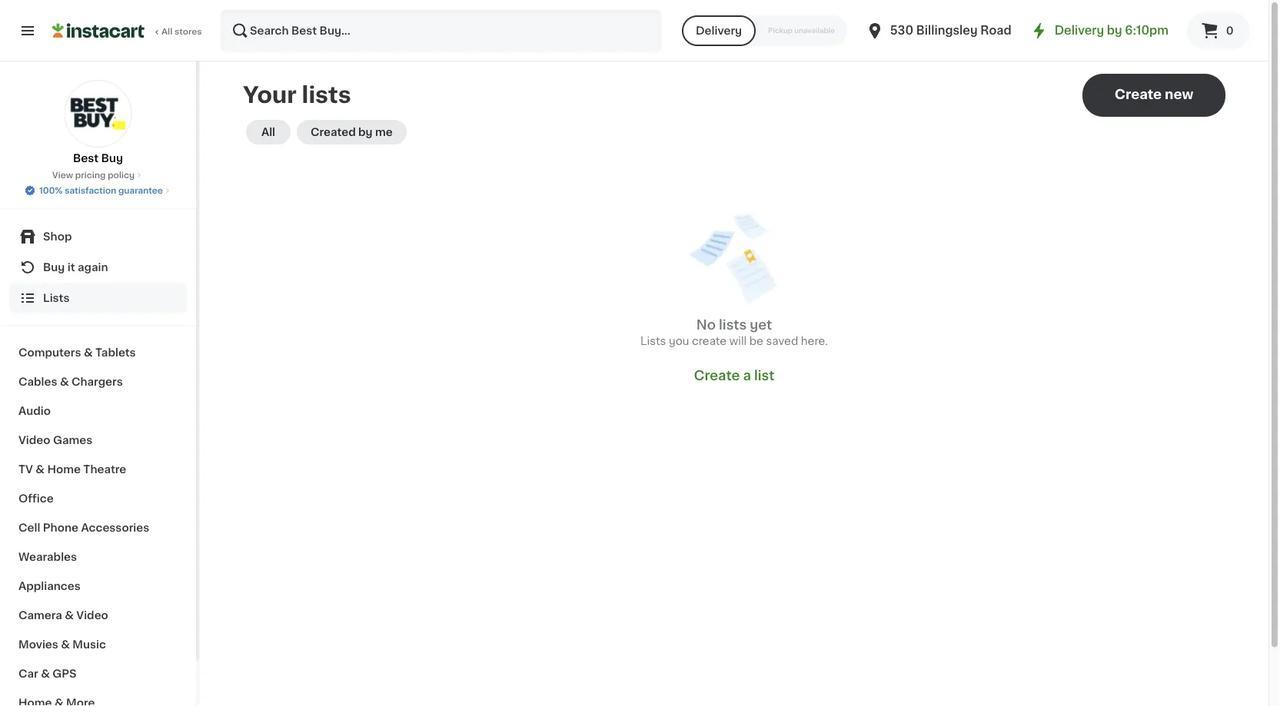 Task type: locate. For each thing, give the bounding box(es) containing it.
cell phone accessories
[[18, 523, 149, 534]]

theatre
[[83, 464, 126, 475]]

1 horizontal spatial buy
[[101, 153, 123, 164]]

tv & home theatre link
[[9, 455, 187, 484]]

billingsley
[[916, 25, 978, 36]]

0 vertical spatial lists
[[43, 293, 70, 304]]

stores
[[174, 27, 202, 36]]

it
[[67, 262, 75, 273]]

lists up will
[[719, 319, 747, 332]]

create inside button
[[1115, 88, 1162, 101]]

1 vertical spatial create
[[694, 369, 740, 383]]

created by me button
[[297, 120, 407, 145]]

lists
[[302, 84, 351, 106], [719, 319, 747, 332]]

1 horizontal spatial all
[[261, 127, 275, 138]]

1 vertical spatial video
[[76, 611, 108, 621]]

here.
[[801, 336, 828, 347]]

list
[[754, 369, 775, 383]]

guarantee
[[118, 186, 163, 195]]

create new button
[[1083, 74, 1226, 117]]

lists link
[[9, 283, 187, 314]]

create left the "new"
[[1115, 88, 1162, 101]]

create inside 'link'
[[694, 369, 740, 383]]

0 vertical spatial by
[[1107, 25, 1122, 36]]

create a list link
[[694, 368, 775, 384]]

100% satisfaction guarantee button
[[24, 181, 172, 197]]

& for movies
[[61, 640, 70, 651]]

1 horizontal spatial by
[[1107, 25, 1122, 36]]

lists down it
[[43, 293, 70, 304]]

your lists
[[243, 84, 351, 106]]

yet
[[750, 319, 772, 332]]

0 horizontal spatial buy
[[43, 262, 65, 273]]

1 vertical spatial by
[[358, 127, 373, 138]]

appliances
[[18, 581, 80, 592]]

& right the camera
[[65, 611, 74, 621]]

& for cables
[[60, 377, 69, 388]]

0 horizontal spatial video
[[18, 435, 50, 446]]

camera & video link
[[9, 601, 187, 631]]

& right cables
[[60, 377, 69, 388]]

again
[[78, 262, 108, 273]]

all button
[[246, 120, 291, 145]]

1 vertical spatial lists
[[641, 336, 666, 347]]

create left a
[[694, 369, 740, 383]]

1 vertical spatial all
[[261, 127, 275, 138]]

service type group
[[682, 15, 847, 46]]

& for camera
[[65, 611, 74, 621]]

you
[[669, 336, 689, 347]]

cell phone accessories link
[[9, 514, 187, 543]]

create
[[1115, 88, 1162, 101], [694, 369, 740, 383]]

camera
[[18, 611, 62, 621]]

buy it again link
[[9, 252, 187, 283]]

all inside button
[[261, 127, 275, 138]]

audio
[[18, 406, 51, 417]]

& left tablets
[[84, 348, 93, 358]]

100% satisfaction guarantee
[[39, 186, 163, 195]]

by
[[1107, 25, 1122, 36], [358, 127, 373, 138]]

1 horizontal spatial create
[[1115, 88, 1162, 101]]

saved
[[766, 336, 798, 347]]

& for tv
[[36, 464, 45, 475]]

shop link
[[9, 221, 187, 252]]

video
[[18, 435, 50, 446], [76, 611, 108, 621]]

video games link
[[9, 426, 187, 455]]

0 horizontal spatial lists
[[43, 293, 70, 304]]

cell
[[18, 523, 40, 534]]

1 horizontal spatial lists
[[641, 336, 666, 347]]

0 horizontal spatial delivery
[[696, 25, 742, 36]]

view
[[52, 171, 73, 180]]

instacart logo image
[[52, 22, 145, 40]]

computers
[[18, 348, 81, 358]]

music
[[73, 640, 106, 651]]

0 horizontal spatial lists
[[302, 84, 351, 106]]

best buy logo image
[[64, 80, 132, 148]]

0 horizontal spatial create
[[694, 369, 740, 383]]

delivery button
[[682, 15, 756, 46]]

1 horizontal spatial video
[[76, 611, 108, 621]]

office link
[[9, 484, 187, 514]]

created by me
[[311, 127, 393, 138]]

video down audio
[[18, 435, 50, 446]]

be
[[749, 336, 763, 347]]

movies & music link
[[9, 631, 187, 660]]

1 horizontal spatial lists
[[719, 319, 747, 332]]

cables & chargers
[[18, 377, 123, 388]]

wearables link
[[9, 543, 187, 572]]

audio link
[[9, 397, 187, 426]]

by left me
[[358, 127, 373, 138]]

lists
[[43, 293, 70, 304], [641, 336, 666, 347]]

lists inside 'no lists yet lists you create will be saved here.'
[[641, 336, 666, 347]]

by left 6:10pm
[[1107, 25, 1122, 36]]

1 vertical spatial buy
[[43, 262, 65, 273]]

1 horizontal spatial delivery
[[1055, 25, 1104, 36]]

video up music
[[76, 611, 108, 621]]

6:10pm
[[1125, 25, 1169, 36]]

delivery for delivery
[[696, 25, 742, 36]]

by for delivery
[[1107, 25, 1122, 36]]

0 vertical spatial lists
[[302, 84, 351, 106]]

accessories
[[81, 523, 149, 534]]

& right 'car'
[[41, 669, 50, 680]]

lists inside 'no lists yet lists you create will be saved here.'
[[719, 319, 747, 332]]

& right the tv in the bottom left of the page
[[36, 464, 45, 475]]

1 vertical spatial lists
[[719, 319, 747, 332]]

0 vertical spatial create
[[1115, 88, 1162, 101]]

&
[[84, 348, 93, 358], [60, 377, 69, 388], [36, 464, 45, 475], [65, 611, 74, 621], [61, 640, 70, 651], [41, 669, 50, 680]]

buy left it
[[43, 262, 65, 273]]

buy it again
[[43, 262, 108, 273]]

all down your
[[261, 127, 275, 138]]

all stores
[[161, 27, 202, 36]]

0 vertical spatial all
[[161, 27, 172, 36]]

0 horizontal spatial by
[[358, 127, 373, 138]]

camera & video
[[18, 611, 108, 621]]

Search field
[[221, 11, 660, 51]]

lists up created
[[302, 84, 351, 106]]

pricing
[[75, 171, 106, 180]]

None search field
[[220, 9, 662, 52]]

all for all
[[261, 127, 275, 138]]

0 horizontal spatial all
[[161, 27, 172, 36]]

buy
[[101, 153, 123, 164], [43, 262, 65, 273]]

lists left you
[[641, 336, 666, 347]]

buy up policy
[[101, 153, 123, 164]]

tablets
[[95, 348, 136, 358]]

all left stores
[[161, 27, 172, 36]]

delivery inside button
[[696, 25, 742, 36]]

by inside button
[[358, 127, 373, 138]]

& left music
[[61, 640, 70, 651]]

view pricing policy link
[[52, 169, 144, 181]]

cables & chargers link
[[9, 368, 187, 397]]

100%
[[39, 186, 63, 195]]

all
[[161, 27, 172, 36], [261, 127, 275, 138]]



Task type: describe. For each thing, give the bounding box(es) containing it.
gps
[[52, 669, 77, 680]]

tv & home theatre
[[18, 464, 126, 475]]

530 billingsley road button
[[866, 9, 1012, 52]]

by for created
[[358, 127, 373, 138]]

no
[[696, 319, 716, 332]]

chargers
[[72, 377, 123, 388]]

530
[[890, 25, 914, 36]]

shop
[[43, 231, 72, 242]]

lists for your
[[302, 84, 351, 106]]

a
[[743, 369, 751, 383]]

530 billingsley road
[[890, 25, 1012, 36]]

create for create new
[[1115, 88, 1162, 101]]

& for car
[[41, 669, 50, 680]]

created
[[311, 127, 356, 138]]

video games
[[18, 435, 92, 446]]

create
[[692, 336, 727, 347]]

all stores link
[[52, 9, 203, 52]]

best buy link
[[64, 80, 132, 166]]

best
[[73, 153, 99, 164]]

car & gps link
[[9, 660, 187, 689]]

games
[[53, 435, 92, 446]]

lists for no
[[719, 319, 747, 332]]

wearables
[[18, 552, 77, 563]]

view pricing policy
[[52, 171, 135, 180]]

car & gps
[[18, 669, 77, 680]]

0 button
[[1187, 12, 1250, 49]]

computers & tablets link
[[9, 338, 187, 368]]

policy
[[108, 171, 135, 180]]

will
[[729, 336, 747, 347]]

cables
[[18, 377, 57, 388]]

best buy
[[73, 153, 123, 164]]

create for create a list
[[694, 369, 740, 383]]

new
[[1165, 88, 1194, 101]]

car
[[18, 669, 38, 680]]

no lists yet lists you create will be saved here.
[[641, 319, 828, 347]]

home
[[47, 464, 81, 475]]

0
[[1226, 25, 1234, 36]]

tv
[[18, 464, 33, 475]]

delivery by 6:10pm
[[1055, 25, 1169, 36]]

& for computers
[[84, 348, 93, 358]]

movies & music
[[18, 640, 106, 651]]

computers & tablets
[[18, 348, 136, 358]]

road
[[981, 25, 1012, 36]]

movies
[[18, 640, 58, 651]]

your
[[243, 84, 297, 106]]

0 vertical spatial buy
[[101, 153, 123, 164]]

delivery for delivery by 6:10pm
[[1055, 25, 1104, 36]]

create a list
[[694, 369, 775, 383]]

all for all stores
[[161, 27, 172, 36]]

create new
[[1115, 88, 1194, 101]]

me
[[375, 127, 393, 138]]

0 vertical spatial video
[[18, 435, 50, 446]]

appliances link
[[9, 572, 187, 601]]

phone
[[43, 523, 78, 534]]

office
[[18, 494, 54, 504]]

delivery by 6:10pm link
[[1030, 22, 1169, 40]]

satisfaction
[[65, 186, 116, 195]]



Task type: vqa. For each thing, say whether or not it's contained in the screenshot.
530 at the right
yes



